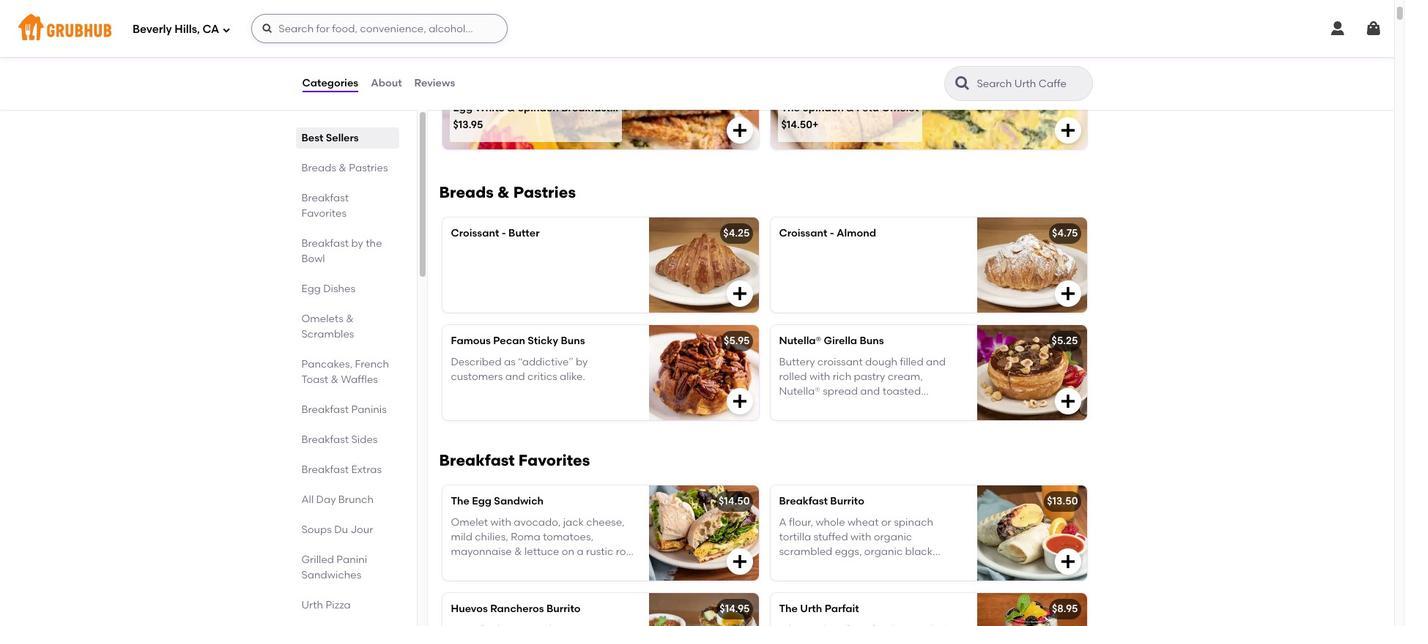 Task type: locate. For each thing, give the bounding box(es) containing it.
1 horizontal spatial sellers
[[477, 16, 528, 34]]

sellers up the breads & pastries tab
[[326, 132, 359, 144]]

1 vertical spatial burrito
[[546, 603, 581, 616]]

omelet right feta
[[882, 102, 919, 114]]

a
[[878, 400, 885, 413], [577, 546, 584, 558]]

best up the breads & pastries tab
[[301, 132, 323, 144]]

as
[[504, 356, 516, 368]]

categories button
[[301, 57, 359, 110]]

buttery
[[779, 356, 815, 368]]

breads & pastries inside tab
[[301, 162, 388, 174]]

1 horizontal spatial breads
[[439, 183, 494, 202]]

0 horizontal spatial sellers
[[326, 132, 359, 144]]

ca
[[203, 22, 219, 36]]

1 horizontal spatial a
[[878, 400, 885, 413]]

croissant - butter
[[451, 227, 540, 240]]

& down pancakes, in the bottom of the page
[[331, 374, 339, 386]]

sellers inside tab
[[326, 132, 359, 144]]

dough
[[865, 356, 897, 368]]

sandwiches
[[301, 569, 361, 582]]

1 - from the left
[[502, 227, 506, 240]]

breads
[[301, 162, 336, 174], [439, 183, 494, 202]]

with up chilies, at the left of page
[[490, 516, 511, 529]]

omelet
[[882, 102, 919, 114], [451, 516, 488, 529]]

svg image
[[1329, 20, 1346, 37], [1365, 20, 1382, 37], [262, 23, 273, 34], [222, 25, 231, 34], [1059, 122, 1077, 139], [731, 393, 748, 410], [1059, 393, 1077, 410], [731, 553, 748, 571]]

spinach right white
[[518, 102, 559, 114]]

svg image
[[731, 122, 748, 139], [731, 285, 748, 303], [1059, 285, 1077, 303], [1059, 553, 1077, 571]]

breads up the croissant - butter
[[439, 183, 494, 202]]

$5.25
[[1052, 335, 1078, 347]]

the urth parfait
[[779, 603, 859, 616]]

1 vertical spatial best
[[301, 132, 323, 144]]

2 spinach from the left
[[802, 102, 844, 114]]

1 vertical spatial on
[[562, 546, 574, 558]]

1 vertical spatial nutella®
[[779, 386, 820, 398]]

with left the rich
[[809, 371, 830, 383]]

breakfast inside tab
[[301, 434, 349, 446]]

$13.50
[[1047, 495, 1078, 508]]

breads down "best sellers"
[[301, 162, 336, 174]]

2 buns from the left
[[860, 335, 884, 347]]

egg inside egg white & spinach breakfast... $13.95
[[453, 102, 473, 114]]

and inside described as "addictive" by customers and critics alike.
[[505, 371, 525, 383]]

on inside omelet with avocado, jack cheese, mild chilies, roma tomatoes, mayonnaise & lettuce on a rustic roll. served with mixed greens salad upon request.
[[562, 546, 574, 558]]

1 horizontal spatial best
[[439, 16, 473, 34]]

0 vertical spatial on
[[508, 37, 520, 49]]

0 vertical spatial sellers
[[477, 16, 528, 34]]

breads inside tab
[[301, 162, 336, 174]]

0 vertical spatial breakfast favorites
[[301, 192, 349, 220]]

0 vertical spatial favorites
[[301, 207, 347, 220]]

0 horizontal spatial buns
[[561, 335, 585, 347]]

1 horizontal spatial pastries
[[513, 183, 576, 202]]

$5.95
[[724, 335, 750, 347]]

2 vertical spatial egg
[[472, 495, 492, 508]]

1 horizontal spatial breads & pastries
[[439, 183, 576, 202]]

& inside tab
[[339, 162, 346, 174]]

& right white
[[507, 102, 515, 114]]

1 vertical spatial pastries
[[513, 183, 576, 202]]

urth left "parfait"
[[800, 603, 822, 616]]

breakfast paninis
[[301, 404, 387, 416]]

0 vertical spatial pastries
[[349, 162, 388, 174]]

egg dishes
[[301, 283, 355, 295]]

croissant left almond
[[779, 227, 827, 240]]

urth left pizza
[[301, 599, 323, 612]]

1 horizontal spatial favorites
[[519, 452, 590, 470]]

0 vertical spatial burrito
[[830, 495, 864, 508]]

pastries
[[349, 162, 388, 174], [513, 183, 576, 202]]

by inside described as "addictive" by customers and critics alike.
[[576, 356, 588, 368]]

omelet inside omelet with avocado, jack cheese, mild chilies, roma tomatoes, mayonnaise & lettuce on a rustic roll. served with mixed greens salad upon request.
[[451, 516, 488, 529]]

breakfast favorites inside breakfast favorites tab
[[301, 192, 349, 220]]

all day brunch tab
[[301, 492, 393, 508]]

bowl
[[301, 253, 325, 265]]

$14.50
[[781, 119, 812, 131], [719, 495, 750, 508]]

girella
[[824, 335, 857, 347]]

huevos rancheros burrito
[[451, 603, 581, 616]]

& inside 'omelets & scrambles'
[[346, 313, 354, 325]]

$14.95
[[720, 603, 750, 616]]

beverly hills, ca
[[133, 22, 219, 36]]

breakfast favorites
[[301, 192, 349, 220], [439, 452, 590, 470]]

$4.75
[[1052, 227, 1078, 240]]

croissant left butter
[[451, 227, 499, 240]]

0 vertical spatial by
[[351, 237, 363, 250]]

best inside tab
[[301, 132, 323, 144]]

croissant for croissant - almond
[[779, 227, 827, 240]]

by
[[351, 237, 363, 250], [576, 356, 588, 368]]

pastries down best sellers tab
[[349, 162, 388, 174]]

2 croissant from the left
[[779, 227, 827, 240]]

with inside buttery croissant dough ﬁlled and rolled with rich pastry cream, nutella® spread and toasted hazelnuts. baked to a golden brown and dipped in hazelnut ganache.
[[809, 371, 830, 383]]

mild
[[451, 531, 472, 544]]

pastries up butter
[[513, 183, 576, 202]]

buns
[[561, 335, 585, 347], [860, 335, 884, 347]]

+
[[812, 119, 819, 131]]

1 croissant from the left
[[451, 227, 499, 240]]

omelet up the mild
[[451, 516, 488, 529]]

1 spinach from the left
[[518, 102, 559, 114]]

on
[[508, 37, 520, 49], [562, 546, 574, 558]]

& left feta
[[846, 102, 854, 114]]

1 horizontal spatial croissant
[[779, 227, 827, 240]]

0 horizontal spatial breakfast favorites
[[301, 192, 349, 220]]

croissant - almond image
[[977, 218, 1087, 313]]

egg inside tab
[[301, 283, 321, 295]]

0 horizontal spatial croissant
[[451, 227, 499, 240]]

1 horizontal spatial $14.50
[[781, 119, 812, 131]]

breads & pastries up the croissant - butter
[[439, 183, 576, 202]]

0 vertical spatial with
[[809, 371, 830, 383]]

1 horizontal spatial -
[[830, 227, 834, 240]]

Search Urth Caffe search field
[[975, 77, 1088, 91]]

parfait
[[825, 603, 859, 616]]

breakfast by the bowl tab
[[301, 236, 393, 267]]

famous pecan sticky buns
[[451, 335, 585, 347]]

breads & pastries down best sellers tab
[[301, 162, 388, 174]]

2 - from the left
[[830, 227, 834, 240]]

1 vertical spatial breads
[[439, 183, 494, 202]]

breakfast for breakfast favorites tab
[[301, 192, 349, 204]]

pancakes,
[[301, 358, 353, 371]]

best inside best sellers most ordered on grubhub
[[439, 16, 473, 34]]

0 horizontal spatial pastries
[[349, 162, 388, 174]]

sellers up ordered
[[477, 16, 528, 34]]

and right ﬁlled
[[926, 356, 946, 368]]

1 vertical spatial omelet
[[451, 516, 488, 529]]

0 vertical spatial a
[[878, 400, 885, 413]]

breakfast favorites down the breads & pastries tab
[[301, 192, 349, 220]]

1 buns from the left
[[561, 335, 585, 347]]

sellers
[[477, 16, 528, 34], [326, 132, 359, 144]]

the inside the spinach & feta omelet $14.50 +
[[781, 102, 800, 114]]

on inside best sellers most ordered on grubhub
[[508, 37, 520, 49]]

hills,
[[175, 22, 200, 36]]

scrambles
[[301, 328, 354, 341]]

0 vertical spatial $14.50
[[781, 119, 812, 131]]

1 vertical spatial a
[[577, 546, 584, 558]]

butter
[[508, 227, 540, 240]]

0 horizontal spatial a
[[577, 546, 584, 558]]

1 horizontal spatial spinach
[[802, 102, 844, 114]]

breakfast
[[301, 192, 349, 204], [301, 237, 349, 250], [301, 404, 349, 416], [301, 434, 349, 446], [439, 452, 515, 470], [301, 464, 349, 476], [779, 495, 828, 508]]

a right to
[[878, 400, 885, 413]]

white
[[475, 102, 505, 114]]

egg up chilies, at the left of page
[[472, 495, 492, 508]]

0 vertical spatial breads
[[301, 162, 336, 174]]

with
[[809, 371, 830, 383], [490, 516, 511, 529], [488, 561, 508, 573]]

0 vertical spatial best
[[439, 16, 473, 34]]

0 vertical spatial nutella®
[[779, 335, 821, 347]]

1 vertical spatial egg
[[301, 283, 321, 295]]

best sellers tab
[[301, 130, 393, 146]]

mixed
[[511, 561, 541, 573]]

jack
[[563, 516, 584, 529]]

0 vertical spatial breads & pastries
[[301, 162, 388, 174]]

pancakes, french toast & waffles tab
[[301, 357, 393, 388]]

about
[[371, 77, 402, 89]]

all day brunch
[[301, 494, 374, 506]]

best
[[439, 16, 473, 34], [301, 132, 323, 144]]

- left butter
[[502, 227, 506, 240]]

in
[[839, 415, 848, 428]]

breakfast extras tab
[[301, 462, 393, 478]]

breakfast for breakfast by the bowl tab
[[301, 237, 349, 250]]

- for almond
[[830, 227, 834, 240]]

0 horizontal spatial urth
[[301, 599, 323, 612]]

best up most
[[439, 16, 473, 34]]

spinach up +
[[802, 102, 844, 114]]

1 horizontal spatial by
[[576, 356, 588, 368]]

chilies,
[[475, 531, 508, 544]]

best for best sellers most ordered on grubhub
[[439, 16, 473, 34]]

breakfast for breakfast paninis tab
[[301, 404, 349, 416]]

1 vertical spatial by
[[576, 356, 588, 368]]

upon
[[451, 576, 477, 588]]

0 horizontal spatial breads & pastries
[[301, 162, 388, 174]]

0 horizontal spatial breads
[[301, 162, 336, 174]]

grilled
[[301, 554, 334, 566]]

1 horizontal spatial omelet
[[882, 102, 919, 114]]

0 horizontal spatial -
[[502, 227, 506, 240]]

the urth parfait image
[[977, 594, 1087, 626]]

1 horizontal spatial on
[[562, 546, 574, 558]]

pastries inside tab
[[349, 162, 388, 174]]

1 vertical spatial the
[[451, 495, 470, 508]]

described
[[451, 356, 502, 368]]

1 horizontal spatial buns
[[860, 335, 884, 347]]

sellers inside best sellers most ordered on grubhub
[[477, 16, 528, 34]]

urth pizza tab
[[301, 598, 393, 613]]

& down best sellers tab
[[339, 162, 346, 174]]

reviews
[[414, 77, 455, 89]]

breakfast sides
[[301, 434, 378, 446]]

- for butter
[[502, 227, 506, 240]]

breads & pastries
[[301, 162, 388, 174], [439, 183, 576, 202]]

0 horizontal spatial best
[[301, 132, 323, 144]]

sandwich
[[494, 495, 544, 508]]

egg up the $13.95
[[453, 102, 473, 114]]

hazelnut
[[851, 415, 893, 428]]

sides
[[351, 434, 378, 446]]

0 horizontal spatial by
[[351, 237, 363, 250]]

famous
[[451, 335, 491, 347]]

on down tomatoes,
[[562, 546, 574, 558]]

nutella® up hazelnuts.
[[779, 386, 820, 398]]

& up the scrambles
[[346, 313, 354, 325]]

$8.95
[[1052, 603, 1078, 616]]

spinach
[[518, 102, 559, 114], [802, 102, 844, 114]]

0 vertical spatial omelet
[[882, 102, 919, 114]]

and down hazelnuts.
[[779, 415, 799, 428]]

favorites up sandwich
[[519, 452, 590, 470]]

breakfast inside "breakfast by the bowl"
[[301, 237, 349, 250]]

0 horizontal spatial omelet
[[451, 516, 488, 529]]

breads & pastries tab
[[301, 160, 393, 176]]

rustic
[[586, 546, 613, 558]]

and down the as
[[505, 371, 525, 383]]

grubhub
[[523, 37, 567, 49]]

1 vertical spatial breakfast favorites
[[439, 452, 590, 470]]

& down roma
[[514, 546, 522, 558]]

0 vertical spatial the
[[781, 102, 800, 114]]

nutella® up buttery
[[779, 335, 821, 347]]

0 horizontal spatial favorites
[[301, 207, 347, 220]]

- left almond
[[830, 227, 834, 240]]

soups
[[301, 524, 332, 536]]

salad
[[580, 561, 608, 573]]

0 vertical spatial egg
[[453, 102, 473, 114]]

on right ordered
[[508, 37, 520, 49]]

2 vertical spatial the
[[779, 603, 798, 616]]

egg left dishes
[[301, 283, 321, 295]]

with up request.
[[488, 561, 508, 573]]

breakfast...
[[561, 102, 618, 114]]

buns up dough
[[860, 335, 884, 347]]

0 horizontal spatial on
[[508, 37, 520, 49]]

1 vertical spatial $14.50
[[719, 495, 750, 508]]

favorites up "breakfast by the bowl"
[[301, 207, 347, 220]]

breakfast favorites up sandwich
[[439, 452, 590, 470]]

baked
[[831, 400, 863, 413]]

nutella® girella buns image
[[977, 326, 1087, 421]]

famous pecan sticky buns image
[[649, 326, 759, 421]]

0 horizontal spatial spinach
[[518, 102, 559, 114]]

buns right sticky on the left
[[561, 335, 585, 347]]

a down tomatoes,
[[577, 546, 584, 558]]

by up alike.
[[576, 356, 588, 368]]

served
[[451, 561, 485, 573]]

brunch
[[338, 494, 374, 506]]

by left "the"
[[351, 237, 363, 250]]

egg dishes tab
[[301, 281, 393, 297]]

huevos
[[451, 603, 488, 616]]

described as "addictive" by customers and critics alike.
[[451, 356, 588, 383]]

2 nutella® from the top
[[779, 386, 820, 398]]

1 vertical spatial sellers
[[326, 132, 359, 144]]



Task type: describe. For each thing, give the bounding box(es) containing it.
brown
[[924, 400, 956, 413]]

Search for food, convenience, alcohol... search field
[[251, 14, 508, 43]]

spread
[[823, 386, 858, 398]]

egg for egg dishes
[[301, 283, 321, 295]]

a inside buttery croissant dough ﬁlled and rolled with rich pastry cream, nutella® spread and toasted hazelnuts. baked to a golden brown and dipped in hazelnut ganache.
[[878, 400, 885, 413]]

golden
[[887, 400, 922, 413]]

huevos rancheros burrito image
[[649, 594, 759, 626]]

croissant - almond
[[779, 227, 876, 240]]

dipped
[[801, 415, 837, 428]]

& up the croissant - butter
[[497, 183, 510, 202]]

0 horizontal spatial $14.50
[[719, 495, 750, 508]]

most
[[439, 37, 463, 49]]

breakfast for the breakfast sides tab
[[301, 434, 349, 446]]

reviews button
[[414, 57, 456, 110]]

roll.
[[616, 546, 633, 558]]

the egg sandwich
[[451, 495, 544, 508]]

spinach inside the spinach & feta omelet $14.50 +
[[802, 102, 844, 114]]

$14.50 inside the spinach & feta omelet $14.50 +
[[781, 119, 812, 131]]

sellers for best sellers
[[326, 132, 359, 144]]

jour
[[350, 524, 373, 536]]

omelets & scrambles tab
[[301, 311, 393, 342]]

omelets
[[301, 313, 343, 325]]

feta
[[856, 102, 879, 114]]

1 horizontal spatial breakfast favorites
[[439, 452, 590, 470]]

dishes
[[323, 283, 355, 295]]

toast
[[301, 374, 328, 386]]

about button
[[370, 57, 403, 110]]

$4.25
[[723, 227, 750, 240]]

waffles
[[341, 374, 378, 386]]

grilled panini sandwiches
[[301, 554, 367, 582]]

to
[[865, 400, 876, 413]]

pizza
[[326, 599, 351, 612]]

tomatoes,
[[543, 531, 593, 544]]

svg image for $13.50
[[1059, 553, 1077, 571]]

favorites inside tab
[[301, 207, 347, 220]]

lettuce
[[524, 546, 559, 558]]

soups du jour tab
[[301, 522, 393, 538]]

the for the urth parfait
[[779, 603, 798, 616]]

breakfast burrito image
[[977, 486, 1087, 581]]

mayonnaise
[[451, 546, 512, 558]]

best sellers
[[301, 132, 359, 144]]

main navigation navigation
[[0, 0, 1394, 57]]

the for the spinach & feta omelet $14.50 +
[[781, 102, 800, 114]]

best sellers most ordered on grubhub
[[439, 16, 567, 49]]

pastry
[[854, 371, 885, 383]]

breakfast for breakfast extras tab at the bottom left of the page
[[301, 464, 349, 476]]

& inside pancakes, french toast & waffles
[[331, 374, 339, 386]]

"addictive"
[[518, 356, 573, 368]]

egg white & spinach breakfast... $13.95
[[453, 102, 618, 131]]

& inside omelet with avocado, jack cheese, mild chilies, roma tomatoes, mayonnaise & lettuce on a rustic roll. served with mixed greens salad upon request.
[[514, 546, 522, 558]]

urth inside urth pizza tab
[[301, 599, 323, 612]]

croissant for croissant - butter
[[451, 227, 499, 240]]

ﬁlled
[[900, 356, 924, 368]]

sellers for best sellers most ordered on grubhub
[[477, 16, 528, 34]]

the for the egg sandwich
[[451, 495, 470, 508]]

breakfast favorites tab
[[301, 190, 393, 221]]

1 horizontal spatial urth
[[800, 603, 822, 616]]

& inside the spinach & feta omelet $14.50 +
[[846, 102, 854, 114]]

omelet with avocado, jack cheese, mild chilies, roma tomatoes, mayonnaise & lettuce on a rustic roll. served with mixed greens salad upon request.
[[451, 516, 633, 588]]

best for best sellers
[[301, 132, 323, 144]]

rolled
[[779, 371, 807, 383]]

avocado,
[[514, 516, 561, 529]]

rancheros
[[490, 603, 544, 616]]

beverly
[[133, 22, 172, 36]]

pecan
[[493, 335, 525, 347]]

1 horizontal spatial burrito
[[830, 495, 864, 508]]

breakfast burrito
[[779, 495, 864, 508]]

customers
[[451, 371, 503, 383]]

the spinach & feta omelet $14.50 +
[[781, 102, 919, 131]]

svg image for $4.75
[[1059, 285, 1077, 303]]

pancakes, french toast & waffles
[[301, 358, 389, 386]]

a inside omelet with avocado, jack cheese, mild chilies, roma tomatoes, mayonnaise & lettuce on a rustic roll. served with mixed greens salad upon request.
[[577, 546, 584, 558]]

all
[[301, 494, 314, 506]]

1 vertical spatial with
[[490, 516, 511, 529]]

and up to
[[860, 386, 880, 398]]

svg image for $4.25
[[731, 285, 748, 303]]

alike.
[[560, 371, 585, 383]]

request.
[[479, 576, 519, 588]]

cheese,
[[586, 516, 625, 529]]

critics
[[527, 371, 557, 383]]

sticky
[[528, 335, 558, 347]]

1 vertical spatial favorites
[[519, 452, 590, 470]]

croissant
[[817, 356, 863, 368]]

egg for egg white & spinach breakfast... $13.95
[[453, 102, 473, 114]]

du
[[334, 524, 348, 536]]

omelet inside the spinach & feta omelet $14.50 +
[[882, 102, 919, 114]]

toasted
[[883, 386, 921, 398]]

& inside egg white & spinach breakfast... $13.95
[[507, 102, 515, 114]]

hazelnuts.
[[779, 400, 829, 413]]

cream,
[[888, 371, 923, 383]]

nutella® inside buttery croissant dough ﬁlled and rolled with rich pastry cream, nutella® spread and toasted hazelnuts. baked to a golden brown and dipped in hazelnut ganache.
[[779, 386, 820, 398]]

search icon image
[[953, 75, 971, 92]]

roma
[[511, 531, 540, 544]]

paninis
[[351, 404, 387, 416]]

breakfast paninis tab
[[301, 402, 393, 418]]

french
[[355, 358, 389, 371]]

almond
[[837, 227, 876, 240]]

1 nutella® from the top
[[779, 335, 821, 347]]

day
[[316, 494, 336, 506]]

1 vertical spatial breads & pastries
[[439, 183, 576, 202]]

grilled panini sandwiches tab
[[301, 552, 393, 583]]

by inside "breakfast by the bowl"
[[351, 237, 363, 250]]

categories
[[302, 77, 358, 89]]

spinach inside egg white & spinach breakfast... $13.95
[[518, 102, 559, 114]]

panini
[[337, 554, 367, 566]]

0 horizontal spatial burrito
[[546, 603, 581, 616]]

the egg sandwich image
[[649, 486, 759, 581]]

croissant - butter image
[[649, 218, 759, 313]]

buttery croissant dough ﬁlled and rolled with rich pastry cream, nutella® spread and toasted hazelnuts. baked to a golden brown and dipped in hazelnut ganache.
[[779, 356, 956, 428]]

extras
[[351, 464, 382, 476]]

urth pizza
[[301, 599, 351, 612]]

ganache.
[[896, 415, 943, 428]]

breakfast sides tab
[[301, 432, 393, 448]]

breakfast by the bowl
[[301, 237, 382, 265]]

2 vertical spatial with
[[488, 561, 508, 573]]

greens
[[544, 561, 578, 573]]



Task type: vqa. For each thing, say whether or not it's contained in the screenshot.
the topmost the 'Breads & Pastries'
yes



